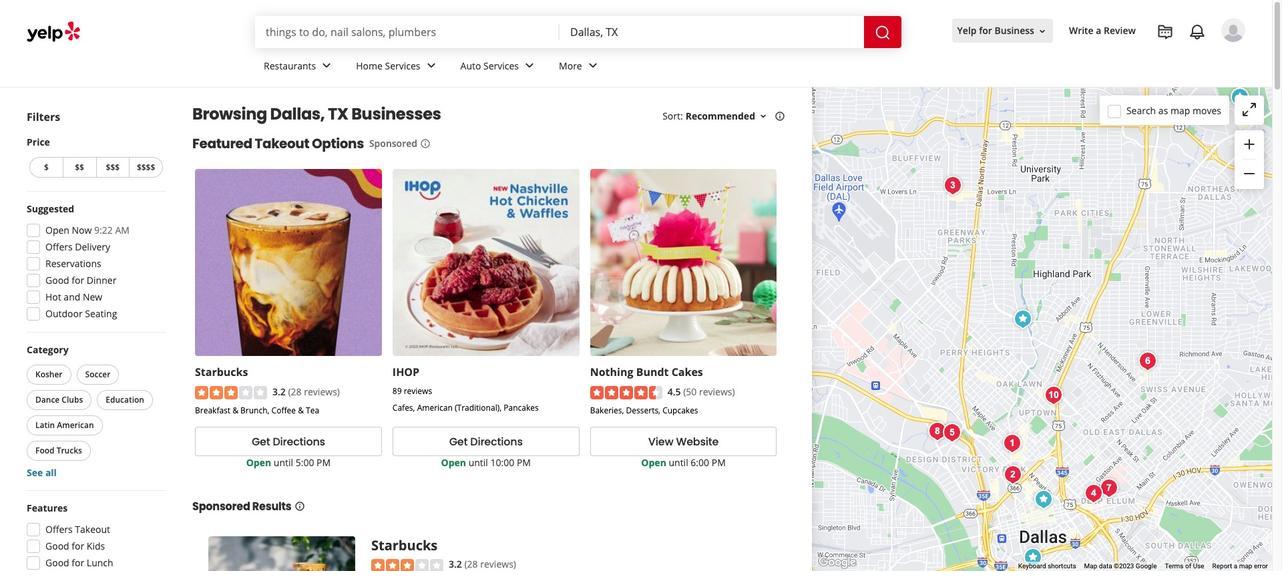 Task type: vqa. For each thing, say whether or not it's contained in the screenshot.
Ethel M Chocolates icon at top right
no



Task type: locate. For each thing, give the bounding box(es) containing it.
dance
[[35, 394, 60, 405]]

1 horizontal spatial pm
[[517, 456, 531, 469]]

1 vertical spatial starbucks
[[371, 536, 438, 554]]

0 horizontal spatial pm
[[317, 456, 331, 469]]

1 horizontal spatial starbucks link
[[371, 536, 438, 554]]

1 offers from the top
[[45, 240, 73, 253]]

takeout
[[255, 134, 309, 153], [75, 523, 110, 536]]

none field up business categories element
[[570, 25, 854, 39]]

1 vertical spatial 3.2 (28 reviews)
[[449, 558, 516, 571]]

(50
[[683, 385, 697, 398]]

good for good for kids
[[45, 540, 69, 552]]

1 horizontal spatial 3.2
[[449, 558, 462, 571]]

group
[[1235, 130, 1264, 189], [23, 202, 166, 325], [24, 343, 166, 480], [23, 502, 166, 571]]

0 horizontal spatial none field
[[266, 25, 549, 39]]

1 horizontal spatial directions
[[470, 434, 523, 449]]

1 horizontal spatial reviews)
[[480, 558, 516, 571]]

user actions element
[[947, 17, 1264, 99]]

3 good from the top
[[45, 556, 69, 569]]

for right yelp on the right of page
[[979, 24, 992, 37]]

clubs
[[62, 394, 83, 405]]

0 horizontal spatial reviews)
[[304, 385, 340, 398]]

get directions link for ihop
[[393, 427, 579, 456]]

1 until from the left
[[274, 456, 293, 469]]

$$$ button
[[96, 157, 129, 178]]

offers up reservations
[[45, 240, 73, 253]]

sort:
[[663, 110, 683, 122]]

0 horizontal spatial 3.2 (28 reviews)
[[272, 385, 340, 398]]

1 vertical spatial (28
[[464, 558, 478, 571]]

see
[[27, 466, 43, 479]]

1 none field from the left
[[266, 25, 549, 39]]

0 horizontal spatial get
[[252, 434, 270, 449]]

2 vertical spatial good
[[45, 556, 69, 569]]

0 vertical spatial good
[[45, 274, 69, 287]]

soccer
[[85, 369, 111, 380]]

coffee
[[272, 405, 296, 416]]

0 vertical spatial 3.2 star rating image
[[195, 386, 267, 400]]

trucks
[[57, 445, 82, 456]]

1 get from the left
[[252, 434, 270, 449]]

1 services from the left
[[385, 59, 420, 72]]

business categories element
[[253, 48, 1246, 87]]

0 horizontal spatial sponsored
[[192, 499, 250, 514]]

group containing category
[[24, 343, 166, 480]]

a for write
[[1096, 24, 1102, 37]]

1 get directions from the left
[[252, 434, 325, 449]]

24 chevron down v2 image inside 'more' link
[[585, 58, 601, 74]]

5:00
[[296, 456, 314, 469]]

3 until from the left
[[669, 456, 688, 469]]

get for ihop
[[449, 434, 468, 449]]

map right as
[[1171, 104, 1190, 117]]

features
[[27, 502, 68, 514]]

16 info v2 image right results at the left bottom of page
[[294, 501, 305, 512]]

am
[[115, 224, 130, 236]]

24 chevron down v2 image right auto services
[[522, 58, 538, 74]]

0 horizontal spatial a
[[1096, 24, 1102, 37]]

offers
[[45, 240, 73, 253], [45, 523, 73, 536]]

2 pm from the left
[[517, 456, 531, 469]]

1 vertical spatial a
[[1234, 562, 1238, 570]]

get directions link
[[195, 427, 382, 456], [393, 427, 579, 456]]

reviews
[[404, 385, 432, 397]]

write a review
[[1069, 24, 1136, 37]]

24 chevron down v2 image
[[319, 58, 335, 74], [423, 58, 439, 74], [522, 58, 538, 74], [585, 58, 601, 74]]

reviews) for view website
[[699, 385, 735, 398]]

report
[[1213, 562, 1232, 570]]

$$$
[[106, 162, 120, 173]]

starbucks link
[[195, 365, 248, 379], [371, 536, 438, 554]]

2 horizontal spatial until
[[669, 456, 688, 469]]

none field near
[[570, 25, 854, 39]]

1 horizontal spatial starbucks
[[371, 536, 438, 554]]

directions up 5:00
[[273, 434, 325, 449]]

& left brunch,
[[233, 405, 238, 416]]

services right auto
[[484, 59, 519, 72]]

0 vertical spatial a
[[1096, 24, 1102, 37]]

services
[[385, 59, 420, 72], [484, 59, 519, 72]]

browsing
[[192, 103, 267, 125]]

breakfast
[[195, 405, 230, 416]]

1 vertical spatial 3.2 star rating image
[[371, 559, 443, 571]]

american down clubs
[[57, 419, 94, 431]]

0 horizontal spatial starbucks
[[195, 365, 248, 379]]

1 horizontal spatial (28
[[464, 558, 478, 571]]

ihop
[[393, 365, 420, 379]]

1 horizontal spatial 3.2 (28 reviews)
[[449, 558, 516, 571]]

3 pm from the left
[[712, 456, 726, 469]]

1 horizontal spatial a
[[1234, 562, 1238, 570]]

24 chevron down v2 image left auto
[[423, 58, 439, 74]]

get directions link down coffee
[[195, 427, 382, 456]]

get down breakfast & brunch, coffee & tea
[[252, 434, 270, 449]]

1 vertical spatial good
[[45, 540, 69, 552]]

1 horizontal spatial none field
[[570, 25, 854, 39]]

none field up home services link
[[266, 25, 549, 39]]

open left 10:00
[[441, 456, 466, 469]]

get directions up open until 10:00 pm
[[449, 434, 523, 449]]

until for nothing bundt cakes
[[669, 456, 688, 469]]

0 vertical spatial american
[[417, 402, 453, 413]]

1 pm from the left
[[317, 456, 331, 469]]

a inside 'write a review' link
[[1096, 24, 1102, 37]]

none field find
[[266, 25, 549, 39]]

good for good for dinner
[[45, 274, 69, 287]]

map region
[[644, 60, 1282, 571]]

search
[[1127, 104, 1156, 117]]

takeout down dallas,
[[255, 134, 309, 153]]

a
[[1096, 24, 1102, 37], [1234, 562, 1238, 570]]

3 24 chevron down v2 image from the left
[[522, 58, 538, 74]]

services for home services
[[385, 59, 420, 72]]

2 services from the left
[[484, 59, 519, 72]]

kosher button
[[27, 365, 71, 385]]

3.2 star rating image
[[195, 386, 267, 400], [371, 559, 443, 571]]

0 vertical spatial starbucks link
[[195, 365, 248, 379]]

2 until from the left
[[469, 456, 488, 469]]

1 vertical spatial offers
[[45, 523, 73, 536]]

0 vertical spatial 3.2 (28 reviews)
[[272, 385, 340, 398]]

1 horizontal spatial get
[[449, 434, 468, 449]]

24 chevron down v2 image inside home services link
[[423, 58, 439, 74]]

offers up good for kids
[[45, 523, 73, 536]]

google image
[[815, 554, 860, 571]]

open
[[45, 224, 69, 236], [246, 456, 271, 469], [441, 456, 466, 469], [641, 456, 666, 469]]

new
[[83, 291, 102, 303]]

0 horizontal spatial get directions link
[[195, 427, 382, 456]]

0 horizontal spatial 16 info v2 image
[[294, 501, 305, 512]]

pm for starbucks
[[317, 456, 331, 469]]

1 directions from the left
[[273, 434, 325, 449]]

1 horizontal spatial &
[[298, 405, 304, 416]]

16 info v2 image
[[775, 111, 785, 121], [294, 501, 305, 512]]

until left 5:00
[[274, 456, 293, 469]]

for down good for kids
[[72, 556, 84, 569]]

4.5 (50 reviews)
[[668, 385, 735, 398]]

None field
[[266, 25, 549, 39], [570, 25, 854, 39]]

1 horizontal spatial american
[[417, 402, 453, 413]]

directions up 10:00
[[470, 434, 523, 449]]

brad k. image
[[1222, 18, 1246, 42]]

desserts,
[[626, 405, 661, 416]]

get directions link down (traditional),
[[393, 427, 579, 456]]

a right the report
[[1234, 562, 1238, 570]]

$
[[44, 162, 49, 173]]

nothing
[[590, 365, 633, 379]]

outdoor seating
[[45, 307, 117, 320]]

1 & from the left
[[233, 405, 238, 416]]

$ button
[[29, 157, 63, 178]]

restaurants
[[264, 59, 316, 72]]

open down view
[[641, 456, 666, 469]]

1 horizontal spatial until
[[469, 456, 488, 469]]

open down suggested
[[45, 224, 69, 236]]

2 24 chevron down v2 image from the left
[[423, 58, 439, 74]]

good up hot
[[45, 274, 69, 287]]

1 good from the top
[[45, 274, 69, 287]]

sponsored left results at the left bottom of page
[[192, 499, 250, 514]]

category
[[27, 343, 69, 356]]

pm right 5:00
[[317, 456, 331, 469]]

1 vertical spatial starbucks link
[[371, 536, 438, 554]]

a right write
[[1096, 24, 1102, 37]]

open up results at the left bottom of page
[[246, 456, 271, 469]]

2 get directions link from the left
[[393, 427, 579, 456]]

1 get directions link from the left
[[195, 427, 382, 456]]

good down offers takeout
[[45, 540, 69, 552]]

24 chevron down v2 image for more
[[585, 58, 601, 74]]

1 vertical spatial american
[[57, 419, 94, 431]]

0 horizontal spatial services
[[385, 59, 420, 72]]

0 vertical spatial takeout
[[255, 134, 309, 153]]

0 horizontal spatial map
[[1171, 104, 1190, 117]]

topgolf image
[[1227, 84, 1253, 111]]

takeout for offers
[[75, 523, 110, 536]]

sponsored down businesses
[[369, 137, 417, 150]]

terry black's barbecue image
[[1096, 475, 1122, 502]]

24 chevron down v2 image inside "restaurants" link
[[319, 58, 335, 74]]

& left tea
[[298, 405, 304, 416]]

3.2 (28 reviews)
[[272, 385, 340, 398], [449, 558, 516, 571]]

search as map moves
[[1127, 104, 1222, 117]]

lunch
[[87, 556, 113, 569]]

view website
[[648, 434, 719, 449]]

directions
[[273, 434, 325, 449], [470, 434, 523, 449]]

$$
[[75, 162, 84, 173]]

write a review link
[[1064, 19, 1141, 43]]

sixty vines image
[[999, 430, 1026, 457]]

24 chevron down v2 image for auto services
[[522, 58, 538, 74]]

services right home
[[385, 59, 420, 72]]

get up open until 10:00 pm
[[449, 434, 468, 449]]

1 vertical spatial sponsored
[[192, 499, 250, 514]]

projects image
[[1157, 24, 1173, 40]]

good down good for kids
[[45, 556, 69, 569]]

1 horizontal spatial services
[[484, 59, 519, 72]]

1 horizontal spatial sponsored
[[369, 137, 417, 150]]

0 vertical spatial (28
[[288, 385, 302, 398]]

bundt
[[636, 365, 669, 379]]

2 offers from the top
[[45, 523, 73, 536]]

for inside button
[[979, 24, 992, 37]]

1 vertical spatial map
[[1239, 562, 1253, 570]]

24 chevron down v2 image inside auto services link
[[522, 58, 538, 74]]

2 & from the left
[[298, 405, 304, 416]]

0 horizontal spatial 3.2 star rating image
[[195, 386, 267, 400]]

until for ihop
[[469, 456, 488, 469]]

9:22
[[94, 224, 113, 236]]

2 horizontal spatial reviews)
[[699, 385, 735, 398]]

1 24 chevron down v2 image from the left
[[319, 58, 335, 74]]

reviews)
[[304, 385, 340, 398], [699, 385, 735, 398], [480, 558, 516, 571]]

sponsored for sponsored results
[[192, 499, 250, 514]]

1 vertical spatial 3.2
[[449, 558, 462, 571]]

1 horizontal spatial takeout
[[255, 134, 309, 153]]

keyboard shortcuts button
[[1018, 562, 1076, 571]]

dallas,
[[270, 103, 325, 125]]

hot and new
[[45, 291, 102, 303]]

0 vertical spatial 16 info v2 image
[[775, 111, 785, 121]]

until left 6:00
[[669, 456, 688, 469]]

2 get from the left
[[449, 434, 468, 449]]

pecan lodge image
[[1080, 480, 1107, 507]]

2 directions from the left
[[470, 434, 523, 449]]

offers delivery
[[45, 240, 110, 253]]

0 horizontal spatial 3.2
[[272, 385, 286, 398]]

0 horizontal spatial starbucks link
[[195, 365, 248, 379]]

16 chevron down v2 image
[[758, 111, 769, 121]]

0 horizontal spatial until
[[274, 456, 293, 469]]

group containing features
[[23, 502, 166, 571]]

food
[[35, 445, 54, 456]]

education button
[[97, 390, 153, 410]]

american
[[417, 402, 453, 413], [57, 419, 94, 431]]

for for lunch
[[72, 556, 84, 569]]

0 horizontal spatial takeout
[[75, 523, 110, 536]]

0 vertical spatial sponsored
[[369, 137, 417, 150]]

hot
[[45, 291, 61, 303]]

0 horizontal spatial american
[[57, 419, 94, 431]]

for down offers takeout
[[72, 540, 84, 552]]

for for kids
[[72, 540, 84, 552]]

1 vertical spatial takeout
[[75, 523, 110, 536]]

get directions up open until 5:00 pm at the left of the page
[[252, 434, 325, 449]]

get for starbucks
[[252, 434, 270, 449]]

0 horizontal spatial get directions
[[252, 434, 325, 449]]

0 vertical spatial 3.2
[[272, 385, 286, 398]]

see all button
[[27, 466, 57, 479]]

6:00
[[691, 456, 709, 469]]

2 good from the top
[[45, 540, 69, 552]]

for up hot and new
[[72, 274, 84, 287]]

pm right 6:00
[[712, 456, 726, 469]]

seating
[[85, 307, 117, 320]]

2 horizontal spatial pm
[[712, 456, 726, 469]]

1 horizontal spatial get directions link
[[393, 427, 579, 456]]

1 horizontal spatial map
[[1239, 562, 1253, 570]]

featured
[[192, 134, 252, 153]]

education
[[106, 394, 144, 405]]

good for good for lunch
[[45, 556, 69, 569]]

2 none field from the left
[[570, 25, 854, 39]]

zoom in image
[[1242, 136, 1258, 152]]

directions for starbucks
[[273, 434, 325, 449]]

open for ihop
[[441, 456, 466, 469]]

dinner
[[87, 274, 116, 287]]

2 get directions from the left
[[449, 434, 523, 449]]

until
[[274, 456, 293, 469], [469, 456, 488, 469], [669, 456, 688, 469]]

for for dinner
[[72, 274, 84, 287]]

takeout for featured
[[255, 134, 309, 153]]

0 vertical spatial map
[[1171, 104, 1190, 117]]

report a map error link
[[1213, 562, 1268, 570]]

wabi house image
[[1134, 348, 1161, 375]]

$$ button
[[63, 157, 96, 178]]

open now 9:22 am
[[45, 224, 130, 236]]

cupcakes
[[663, 405, 698, 416]]

american down reviews
[[417, 402, 453, 413]]

None search field
[[255, 16, 904, 48]]

1 horizontal spatial get directions
[[449, 434, 523, 449]]

0 vertical spatial offers
[[45, 240, 73, 253]]

89
[[393, 385, 402, 397]]

pm right 10:00
[[517, 456, 531, 469]]

dance clubs
[[35, 394, 83, 405]]

takeout up kids
[[75, 523, 110, 536]]

map left error
[[1239, 562, 1253, 570]]

zoom out image
[[1242, 166, 1258, 182]]

16 info v2 image right 16 chevron down v2 image
[[775, 111, 785, 121]]

suggested
[[27, 202, 74, 215]]

0 horizontal spatial &
[[233, 405, 238, 416]]

4 24 chevron down v2 image from the left
[[585, 58, 601, 74]]

until left 10:00
[[469, 456, 488, 469]]

get
[[252, 434, 270, 449], [449, 434, 468, 449]]

24 chevron down v2 image right the restaurants
[[319, 58, 335, 74]]

0 horizontal spatial directions
[[273, 434, 325, 449]]

notifications image
[[1189, 24, 1205, 40]]

open for starbucks
[[246, 456, 271, 469]]

24 chevron down v2 image right more
[[585, 58, 601, 74]]

0 horizontal spatial (28
[[288, 385, 302, 398]]

4.5 star rating image
[[590, 386, 662, 400]]



Task type: describe. For each thing, give the bounding box(es) containing it.
open until 6:00 pm
[[641, 456, 726, 469]]

16 chevron down v2 image
[[1037, 26, 1048, 37]]

write
[[1069, 24, 1094, 37]]

get directions for ihop
[[449, 434, 523, 449]]

map data ©2023 google
[[1084, 562, 1157, 570]]

error
[[1254, 562, 1268, 570]]

map for moves
[[1171, 104, 1190, 117]]

map for error
[[1239, 562, 1253, 570]]

search image
[[875, 24, 891, 40]]

report a map error
[[1213, 562, 1268, 570]]

Near text field
[[570, 25, 854, 39]]

for for business
[[979, 24, 992, 37]]

latin
[[35, 419, 55, 431]]

1 horizontal spatial 3.2 star rating image
[[371, 559, 443, 571]]

and
[[64, 291, 80, 303]]

tx
[[328, 103, 348, 125]]

terms
[[1165, 562, 1184, 570]]

get directions link for starbucks
[[195, 427, 382, 456]]

brunch,
[[240, 405, 269, 416]]

rise soufflé - dallas image
[[939, 172, 966, 199]]

open inside group
[[45, 224, 69, 236]]

starbucks image
[[1030, 486, 1057, 513]]

results
[[252, 499, 292, 514]]

delivery
[[75, 240, 110, 253]]

price group
[[27, 136, 166, 180]]

use
[[1193, 562, 1205, 570]]

business
[[995, 24, 1034, 37]]

good for kids
[[45, 540, 105, 552]]

4.5
[[668, 385, 681, 398]]

kids
[[87, 540, 105, 552]]

bakeries,
[[590, 405, 624, 416]]

1 horizontal spatial 16 info v2 image
[[775, 111, 785, 121]]

meso maya comida y copas image
[[999, 461, 1026, 488]]

good for dinner
[[45, 274, 116, 287]]

businesses
[[351, 103, 441, 125]]

all
[[45, 466, 57, 479]]

restaurants link
[[253, 48, 345, 87]]

ihop 89 reviews cafes, american (traditional), pancakes
[[393, 365, 539, 413]]

food trucks button
[[27, 441, 91, 461]]

rodeo goat image
[[924, 418, 951, 445]]

recommended button
[[686, 110, 769, 122]]

services for auto services
[[484, 59, 519, 72]]

latin american
[[35, 419, 94, 431]]

shortcuts
[[1048, 562, 1076, 570]]

american inside button
[[57, 419, 94, 431]]

get directions for starbucks
[[252, 434, 325, 449]]

options
[[312, 134, 364, 153]]

sponsored for sponsored
[[369, 137, 417, 150]]

tea
[[306, 405, 319, 416]]

offers takeout
[[45, 523, 110, 536]]

3.2 for 3.2 star rating image to the top
[[272, 385, 286, 398]]

auto
[[461, 59, 481, 72]]

website
[[676, 434, 719, 449]]

$$$$
[[137, 162, 155, 173]]

terms of use
[[1165, 562, 1205, 570]]

reviews) for get directions
[[304, 385, 340, 398]]

directions for ihop
[[470, 434, 523, 449]]

offers for offers delivery
[[45, 240, 73, 253]]

bakeries, desserts, cupcakes
[[590, 405, 698, 416]]

0 vertical spatial starbucks
[[195, 365, 248, 379]]

expand map image
[[1242, 101, 1258, 117]]

open until 5:00 pm
[[246, 456, 331, 469]]

3.2 (28 reviews) for rightmost 3.2 star rating image
[[449, 558, 516, 571]]

the rustic image
[[1040, 382, 1067, 409]]

$$$$ button
[[129, 157, 163, 178]]

now
[[72, 224, 92, 236]]

featured takeout options
[[192, 134, 364, 153]]

auto services
[[461, 59, 519, 72]]

until for starbucks
[[274, 456, 293, 469]]

google
[[1136, 562, 1157, 570]]

home
[[356, 59, 383, 72]]

pm for nothing bundt cakes
[[712, 456, 726, 469]]

3.2 for rightmost 3.2 star rating image
[[449, 558, 462, 571]]

of
[[1185, 562, 1192, 570]]

outdoor
[[45, 307, 83, 320]]

open until 10:00 pm
[[441, 456, 531, 469]]

more
[[559, 59, 582, 72]]

keyboard shortcuts
[[1018, 562, 1076, 570]]

map
[[1084, 562, 1098, 570]]

nothing bundt cakes
[[590, 365, 703, 379]]

data
[[1099, 562, 1112, 570]]

yelp for business button
[[952, 19, 1053, 43]]

open for nothing bundt cakes
[[641, 456, 666, 469]]

nothing bundt cakes image
[[1009, 306, 1036, 333]]

price
[[27, 136, 50, 148]]

a for report
[[1234, 562, 1238, 570]]

offers for offers takeout
[[45, 523, 73, 536]]

24 chevron down v2 image for home services
[[423, 58, 439, 74]]

group containing suggested
[[23, 202, 166, 325]]

home services link
[[345, 48, 450, 87]]

auto services link
[[450, 48, 548, 87]]

yelp for business
[[957, 24, 1034, 37]]

(traditional),
[[455, 402, 502, 413]]

view website link
[[590, 427, 777, 456]]

meddlesome moth image
[[939, 419, 965, 446]]

recommended
[[686, 110, 755, 122]]

ihop link
[[393, 365, 420, 379]]

cakes
[[672, 365, 703, 379]]

as
[[1159, 104, 1168, 117]]

american inside ihop 89 reviews cafes, american (traditional), pancakes
[[417, 402, 453, 413]]

view
[[648, 434, 674, 449]]

terms of use link
[[1165, 562, 1205, 570]]

alamo drafthouse cinema cedars image
[[1019, 544, 1046, 571]]

sponsored results
[[192, 499, 292, 514]]

24 chevron down v2 image for restaurants
[[319, 58, 335, 74]]

1 vertical spatial 16 info v2 image
[[294, 501, 305, 512]]

more link
[[548, 48, 612, 87]]

Find text field
[[266, 25, 549, 39]]

review
[[1104, 24, 1136, 37]]

16 info v2 image
[[420, 138, 431, 149]]

pancakes
[[504, 402, 539, 413]]

3.2 (28 reviews) for 3.2 star rating image to the top
[[272, 385, 340, 398]]



